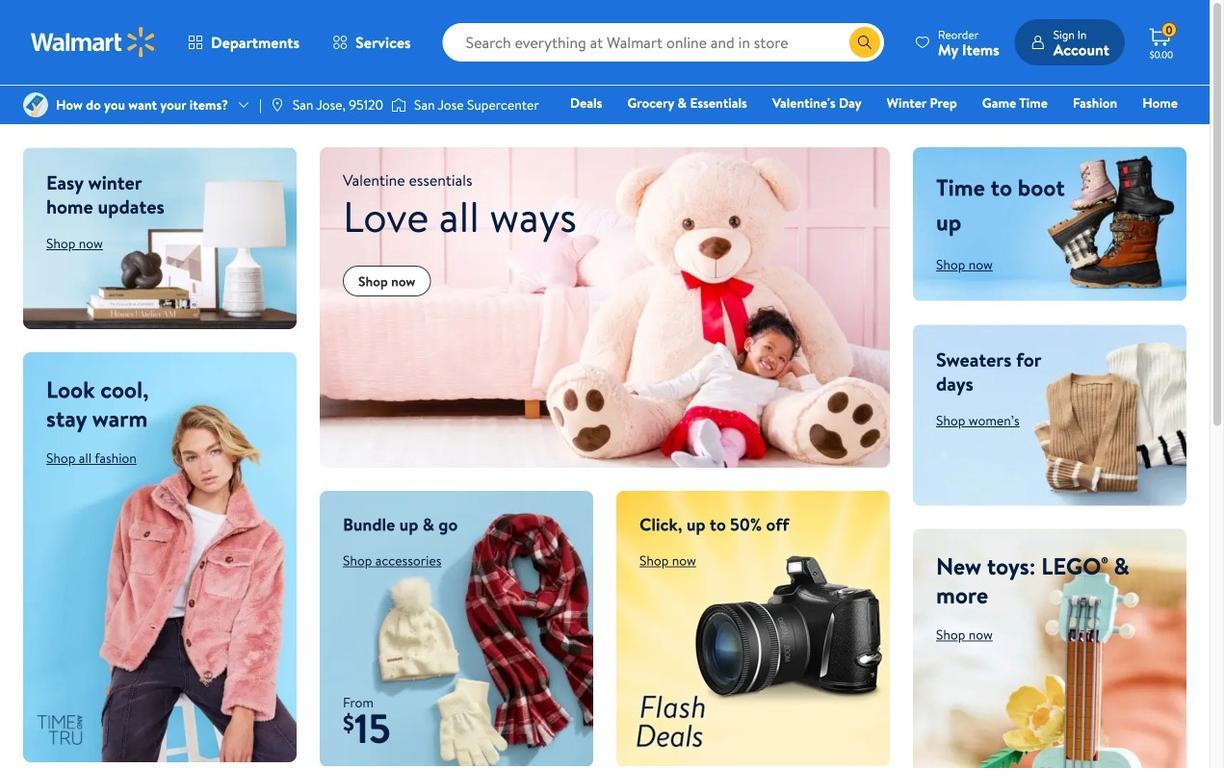Task type: vqa. For each thing, say whether or not it's contained in the screenshot.
"walmart site-wide" 'search box' in the top of the page
yes



Task type: describe. For each thing, give the bounding box(es) containing it.
Walmart Site-Wide search field
[[443, 23, 899, 62]]

walmart image
[[31, 27, 156, 58]]

Search search field
[[443, 23, 899, 62]]

search icon image
[[872, 35, 887, 50]]



Task type: locate. For each thing, give the bounding box(es) containing it.
from dollar 15 null group
[[323, 701, 394, 769]]

clear search field text image
[[841, 35, 856, 50]]

walmart+ image
[[996, 208, 1012, 224]]



